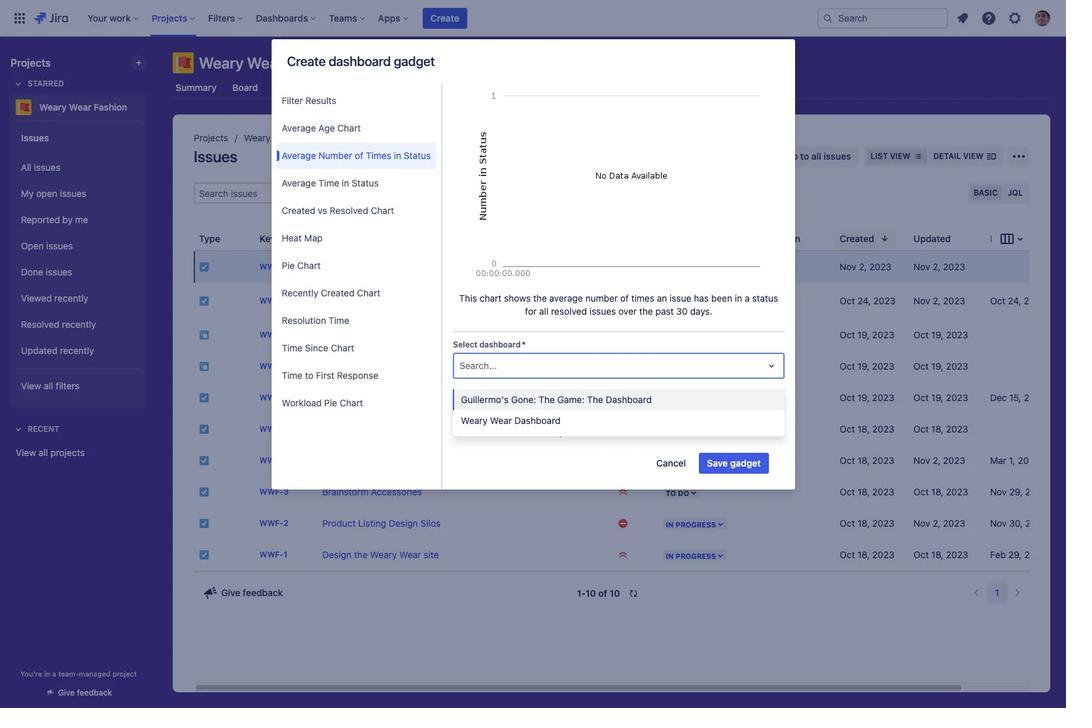 Task type: locate. For each thing, give the bounding box(es) containing it.
wwf- up wwf-2
[[260, 487, 284, 497]]

task image
[[199, 262, 210, 272], [199, 393, 210, 403], [199, 456, 210, 466], [199, 487, 210, 498], [199, 519, 210, 529], [199, 550, 210, 561]]

in up created vs resolved chart
[[342, 177, 349, 189]]

1 horizontal spatial feedback
[[243, 587, 283, 599]]

oct 18, 2023
[[840, 424, 895, 435], [914, 424, 969, 435], [840, 455, 895, 466], [840, 487, 895, 498], [914, 487, 969, 498], [840, 518, 895, 529], [840, 549, 895, 561], [914, 549, 969, 561]]

pie down heat
[[282, 260, 295, 271]]

filters
[[56, 380, 80, 391]]

primary element
[[8, 0, 818, 36]]

0 horizontal spatial created
[[282, 205, 316, 216]]

3 wwf- from the top
[[260, 330, 284, 340]]

0 vertical spatial recently
[[54, 292, 88, 304]]

1 vertical spatial filter
[[453, 386, 473, 396]]

oct 24, 2023 down "created" button
[[840, 295, 896, 306]]

create inside button
[[431, 12, 460, 23]]

1 horizontal spatial projects
[[194, 132, 228, 143]]

highest image down over
[[618, 330, 629, 341]]

Search field
[[818, 8, 949, 28]]

go to all issues link
[[778, 146, 859, 167]]

3 highest image from the top
[[618, 487, 629, 498]]

1 horizontal spatial give feedback
[[221, 587, 283, 599]]

feedback for the left give feedback button
[[77, 688, 112, 698]]

chart inside "time since chart" button
[[331, 342, 354, 354]]

weary wear fashion down starred
[[39, 101, 127, 113]]

heat map
[[282, 232, 323, 244]]

2 view from the left
[[964, 151, 984, 161]]

0 horizontal spatial new
[[361, 289, 378, 300]]

9 row from the top
[[194, 508, 1067, 540]]

2 average from the top
[[282, 150, 316, 161]]

gadget up forms
[[394, 54, 435, 69]]

wwf- down the key button
[[260, 262, 284, 272]]

0 horizontal spatial issues
[[21, 132, 49, 143]]

highest image right game:
[[618, 393, 629, 403]]

feedback down wwf-1 'link'
[[243, 587, 283, 599]]

collapse recent projects image
[[10, 422, 26, 437]]

0 horizontal spatial give
[[58, 688, 75, 698]]

0 vertical spatial weary wear fashion
[[199, 54, 341, 72]]

6 wwf- from the top
[[260, 425, 284, 434]]

2024 down nov 30, 2023
[[1025, 549, 1047, 561]]

0 vertical spatial of
[[355, 150, 364, 161]]

wwf-5 link
[[260, 456, 289, 466]]

product brainstorm
[[322, 392, 405, 403]]

open image
[[764, 358, 780, 374]]

game:
[[558, 394, 585, 405]]

created left the sorted in descending order image at the top of page
[[840, 233, 875, 244]]

weary right projects link
[[244, 132, 271, 143]]

the right with
[[511, 289, 524, 300]]

fashion
[[287, 54, 341, 72], [94, 101, 127, 113], [298, 132, 330, 143]]

list
[[274, 82, 290, 93], [871, 151, 888, 161]]

wwf- down wwf-2 link
[[260, 550, 284, 560]]

2 vertical spatial of
[[599, 588, 608, 599]]

chart down the average time in status button
[[371, 205, 394, 216]]

1 vertical spatial apparel
[[341, 361, 373, 372]]

8 row from the top
[[194, 477, 1067, 508]]

apparel
[[360, 329, 393, 341], [341, 361, 373, 372]]

wwf- for bottoms apparel brainstorm
[[260, 330, 284, 340]]

1 task image from the top
[[199, 296, 210, 306]]

type
[[199, 233, 220, 244]]

0 horizontal spatial view
[[890, 151, 911, 161]]

task image for weary
[[199, 424, 210, 435]]

1 horizontal spatial issues
[[194, 147, 237, 166]]

4 highest image from the top
[[618, 550, 629, 561]]

a left "filter" at bottom left
[[480, 428, 484, 438]]

issues down reported by me
[[46, 240, 73, 251]]

1 vertical spatial product
[[322, 518, 356, 529]]

1 vertical spatial issues
[[21, 132, 49, 143]]

gadget right save
[[731, 458, 761, 469]]

workload
[[282, 397, 322, 409]]

oct
[[840, 295, 856, 306], [991, 295, 1006, 306], [840, 329, 856, 341], [914, 329, 929, 341], [840, 361, 856, 372], [914, 361, 929, 372], [840, 392, 856, 403], [914, 392, 929, 403], [840, 424, 856, 435], [914, 424, 929, 435], [840, 455, 856, 466], [840, 487, 856, 498], [914, 487, 929, 498], [840, 518, 856, 529], [840, 549, 856, 561], [914, 549, 929, 561]]

1 horizontal spatial summary
[[322, 233, 364, 244]]

highest image up the "medium high" image
[[618, 487, 629, 498]]

1 24, from the left
[[858, 295, 871, 306]]

view right detail
[[964, 151, 984, 161]]

1 horizontal spatial 24,
[[1009, 295, 1022, 306]]

resolution inside button
[[755, 233, 801, 244]]

1 vertical spatial of
[[621, 293, 629, 304]]

a for make a business proposal to the wholesale distributor
[[348, 261, 353, 272]]

create for create a new athleisure top to go along with the turtleneck pillow sweater
[[322, 289, 351, 300]]

design the weary wear site
[[322, 549, 439, 561]]

updated inside group
[[21, 345, 57, 356]]

9 wwf- from the top
[[260, 519, 284, 529]]

filter name *
[[453, 386, 502, 396]]

highest image
[[618, 330, 629, 341], [618, 393, 629, 403], [618, 487, 629, 498], [618, 550, 629, 561]]

low image
[[618, 262, 629, 272]]

weary wear fashion link
[[10, 94, 141, 120], [244, 130, 330, 146]]

wwf- for top apparel brainstorm
[[260, 362, 284, 372]]

save
[[707, 458, 728, 469]]

wwf- for make a business proposal to the wholesale distributor
[[260, 262, 284, 272]]

updated inside button
[[914, 233, 951, 244]]

create a new filter based on your search.
[[453, 428, 605, 438]]

view for view all projects
[[16, 447, 36, 458]]

0 vertical spatial fashion
[[287, 54, 341, 72]]

list for list
[[274, 82, 290, 93]]

results
[[306, 95, 337, 106]]

done
[[21, 266, 43, 277], [755, 295, 778, 306]]

oct 24, 2023 down the due date button
[[991, 295, 1047, 306]]

view inside view all projects link
[[16, 447, 36, 458]]

2, for oct 18, 2023
[[933, 455, 941, 466]]

0 vertical spatial 1
[[284, 550, 288, 560]]

resolution inside button
[[282, 315, 326, 326]]

wwf- down wwf-12 on the left of the page
[[260, 296, 284, 306]]

1 horizontal spatial status
[[404, 150, 431, 161]]

1 inside 1 button
[[996, 587, 1000, 599]]

group
[[16, 120, 141, 407], [16, 151, 141, 368]]

2 product from the top
[[322, 518, 356, 529]]

weary wear fashion up the "list" link at the left
[[199, 54, 341, 72]]

1 vertical spatial weary wear fashion link
[[244, 130, 330, 146]]

wwf-7
[[260, 393, 288, 403]]

task image
[[199, 296, 210, 306], [199, 424, 210, 435]]

task image for make a business proposal to the wholesale distributor
[[199, 262, 210, 272]]

collapse starred projects image
[[10, 76, 26, 92]]

29, up 30,
[[1010, 487, 1023, 498]]

of up over
[[621, 293, 629, 304]]

1 horizontal spatial dashboard
[[606, 394, 652, 405]]

0 horizontal spatial summary
[[175, 82, 217, 93]]

chart right age
[[338, 122, 361, 134]]

resolution down 11
[[282, 315, 326, 326]]

reported by me link
[[16, 207, 141, 233]]

5 task image from the top
[[199, 519, 210, 529]]

projects
[[10, 57, 51, 69], [194, 132, 228, 143]]

0 vertical spatial pie
[[282, 260, 295, 271]]

1 horizontal spatial pie
[[324, 397, 337, 409]]

map
[[304, 232, 323, 244]]

new inside create a new athleisure top to go along with the turtleneck pillow sweater
[[361, 289, 378, 300]]

jira image
[[34, 10, 68, 26], [34, 10, 68, 26]]

wear
[[247, 54, 283, 72], [69, 101, 91, 113], [273, 132, 295, 143], [490, 415, 512, 426], [352, 424, 374, 435], [400, 549, 421, 561]]

issues right go
[[824, 151, 851, 162]]

1 vertical spatial done
[[755, 295, 778, 306]]

bottoms
[[322, 329, 358, 341]]

dashboard for gadget
[[329, 54, 391, 69]]

dashboard up filter results 'button'
[[329, 54, 391, 69]]

resolved inside button
[[330, 205, 368, 216]]

sorted in descending order image
[[880, 233, 891, 244]]

0 vertical spatial product
[[322, 392, 356, 403]]

* for filter name *
[[498, 386, 502, 396]]

6 row from the top
[[194, 414, 1067, 445]]

10 row from the top
[[194, 540, 1067, 571]]

6 task image from the top
[[199, 550, 210, 561]]

my open issues
[[21, 188, 86, 199]]

0 horizontal spatial resolution
[[282, 315, 326, 326]]

due date button
[[985, 230, 1051, 248]]

gadget inside button
[[731, 458, 761, 469]]

2
[[284, 519, 289, 529]]

undefined generated chart image image
[[470, 83, 768, 281]]

row
[[194, 251, 1067, 283], [194, 283, 1067, 320], [194, 320, 1067, 351], [194, 351, 1067, 382], [194, 382, 1067, 414], [194, 414, 1067, 445], [194, 445, 1067, 477], [194, 477, 1067, 508], [194, 508, 1067, 540], [194, 540, 1067, 571]]

updated right the sorted in descending order image at the top of page
[[914, 233, 951, 244]]

time since chart button
[[277, 335, 436, 361]]

3 row from the top
[[194, 320, 1067, 351]]

recently down the viewed recently link at the top
[[62, 319, 96, 330]]

wear down workload pie chart 'button'
[[352, 424, 374, 435]]

filter left name
[[453, 386, 473, 396]]

chart for average age chart
[[338, 122, 361, 134]]

average age chart
[[282, 122, 361, 134]]

highest image for bottoms apparel brainstorm
[[618, 330, 629, 341]]

resolved
[[330, 205, 368, 216], [21, 319, 59, 330]]

1 horizontal spatial dashboard
[[480, 340, 521, 350]]

weary wear palette additions link
[[322, 424, 448, 435]]

issues down "number"
[[590, 306, 616, 317]]

issues
[[824, 151, 851, 162], [34, 161, 61, 173], [60, 188, 86, 199], [46, 240, 73, 251], [46, 266, 72, 277], [590, 306, 616, 317]]

highest image down the "medium high" image
[[618, 550, 629, 561]]

1 vertical spatial task image
[[199, 424, 210, 435]]

product for product brainstorm
[[322, 392, 356, 403]]

0 vertical spatial resolved
[[330, 205, 368, 216]]

wwf- up wwf-9 link
[[260, 330, 284, 340]]

list inside the "list" link
[[274, 82, 290, 93]]

1 vertical spatial 1
[[996, 587, 1000, 599]]

chart inside recently created chart button
[[357, 287, 381, 299]]

0 horizontal spatial design
[[322, 549, 352, 561]]

recently down done issues link
[[54, 292, 88, 304]]

view for detail view
[[964, 151, 984, 161]]

resolution
[[755, 233, 801, 244], [282, 315, 326, 326]]

filter inside 'button'
[[282, 95, 303, 106]]

4 row from the top
[[194, 351, 1067, 382]]

5 wwf- from the top
[[260, 393, 284, 403]]

summary button
[[317, 230, 385, 248]]

0 horizontal spatial of
[[355, 150, 364, 161]]

mar
[[991, 455, 1007, 466]]

2,
[[859, 261, 867, 272], [933, 261, 941, 272], [933, 295, 941, 306], [933, 455, 941, 466], [933, 518, 941, 529]]

wwf-11 link
[[260, 296, 291, 306]]

24,
[[858, 295, 871, 306], [1009, 295, 1022, 306]]

1 vertical spatial summary
[[322, 233, 364, 244]]

task image for brainstorm accessories
[[199, 487, 210, 498]]

1 vertical spatial give feedback button
[[37, 682, 120, 704]]

1 horizontal spatial new
[[487, 428, 502, 438]]

4 wwf- from the top
[[260, 362, 284, 372]]

2 highest image from the top
[[618, 393, 629, 403]]

create for create dashboard gadget
[[287, 54, 326, 69]]

done down open
[[21, 266, 43, 277]]

5 row from the top
[[194, 382, 1067, 414]]

nov
[[840, 261, 857, 272], [914, 261, 931, 272], [914, 295, 931, 306], [914, 455, 931, 466], [991, 487, 1007, 498], [914, 518, 931, 529], [991, 518, 1007, 529]]

resolved inside group
[[21, 319, 59, 330]]

0 vertical spatial 2024
[[1018, 455, 1041, 466]]

Search issues text field
[[195, 184, 297, 202]]

search.
[[578, 428, 605, 438]]

guillermo's gone: the game: the dashboard
[[461, 394, 652, 405]]

average
[[282, 122, 316, 134], [282, 150, 316, 161], [282, 177, 316, 189]]

wwf- up wwf-1 'link'
[[260, 519, 284, 529]]

dashboard up based
[[515, 415, 561, 426]]

0 vertical spatial give
[[221, 587, 240, 599]]

0 horizontal spatial oct 24, 2023
[[840, 295, 896, 306]]

1 horizontal spatial filter
[[453, 386, 473, 396]]

1-10 of 10
[[577, 588, 620, 599]]

done inside group
[[21, 266, 43, 277]]

list right go to all issues
[[871, 151, 888, 161]]

issues inside group
[[21, 132, 49, 143]]

row containing bottoms apparel brainstorm
[[194, 320, 1067, 351]]

row containing product brainstorm
[[194, 382, 1067, 414]]

1 horizontal spatial the
[[587, 394, 604, 405]]

10 wwf- from the top
[[260, 550, 284, 560]]

0 vertical spatial dashboard
[[606, 394, 652, 405]]

bottoms apparel brainstorm
[[322, 329, 442, 341]]

shows
[[504, 293, 531, 304]]

top apparel brainstorm link
[[322, 361, 422, 372]]

product
[[322, 392, 356, 403], [322, 518, 356, 529]]

10 for wwf-
[[284, 330, 293, 340]]

summary for summary button on the left
[[322, 233, 364, 244]]

weary up board
[[199, 54, 244, 72]]

4 task image from the top
[[199, 487, 210, 498]]

row containing top apparel brainstorm
[[194, 351, 1067, 382]]

nov 2, 2023 for oct 24, 2023
[[914, 295, 966, 306]]

along
[[465, 289, 488, 300]]

resolved down viewed
[[21, 319, 59, 330]]

created inside issues element
[[840, 233, 875, 244]]

issues element
[[194, 227, 1067, 571]]

give for the left give feedback button
[[58, 688, 75, 698]]

2 vertical spatial issues
[[194, 147, 237, 166]]

chart inside workload pie chart 'button'
[[340, 397, 363, 409]]

design left silos
[[389, 518, 418, 529]]

average number of times in status
[[282, 150, 431, 161]]

status down average number of times in status button
[[352, 177, 379, 189]]

1 the from the left
[[539, 394, 555, 405]]

1 vertical spatial average
[[282, 150, 316, 161]]

weary wear fashion
[[199, 54, 341, 72], [39, 101, 127, 113], [244, 132, 330, 143]]

weary down starred
[[39, 101, 67, 113]]

recently
[[54, 292, 88, 304], [62, 319, 96, 330], [60, 345, 94, 356]]

done right been
[[755, 295, 778, 306]]

highest image for design the weary wear site
[[618, 550, 629, 561]]

create inside create a new athleisure top to go along with the turtleneck pillow sweater
[[322, 289, 351, 300]]

2024
[[1018, 455, 1041, 466], [1025, 549, 1047, 561]]

2 task image from the top
[[199, 393, 210, 403]]

1 highest image from the top
[[618, 330, 629, 341]]

issues inside this chart shows the average number of times an issue has been in a status for all resolved issues over the past 30 days.
[[590, 306, 616, 317]]

0 vertical spatial feedback
[[243, 587, 283, 599]]

0 vertical spatial resolution
[[755, 233, 801, 244]]

nov 2, 2023
[[840, 261, 892, 272], [914, 261, 966, 272], [914, 295, 966, 306], [914, 455, 966, 466], [914, 518, 966, 529]]

all right for
[[539, 306, 549, 317]]

wear up all issues link
[[69, 101, 91, 113]]

all issues link
[[16, 155, 141, 181]]

feedback down the managed
[[77, 688, 112, 698]]

create banner
[[0, 0, 1067, 37]]

you're in a team-managed project
[[20, 670, 137, 678]]

1 vertical spatial created
[[840, 233, 875, 244]]

1 down feb
[[996, 587, 1000, 599]]

wwf- up wwf-3 "link" at the bottom of the page
[[260, 456, 284, 466]]

0 horizontal spatial resolved
[[21, 319, 59, 330]]

recently for resolved recently
[[62, 319, 96, 330]]

1 vertical spatial give
[[58, 688, 75, 698]]

2 row from the top
[[194, 283, 1067, 320]]

in right you're
[[44, 670, 50, 678]]

11
[[284, 296, 291, 306]]

chart for workload pie chart
[[340, 397, 363, 409]]

None field
[[455, 401, 783, 424]]

all right go
[[812, 151, 822, 162]]

weary down product listing design silos link
[[370, 549, 397, 561]]

view left filters
[[21, 380, 41, 391]]

filter for filter name *
[[453, 386, 473, 396]]

1 wwf- from the top
[[260, 262, 284, 272]]

dashboard right game:
[[606, 394, 652, 405]]

summary inside button
[[322, 233, 364, 244]]

3 average from the top
[[282, 177, 316, 189]]

1 horizontal spatial created
[[321, 287, 355, 299]]

wwf- down wwf-7 link
[[260, 425, 284, 434]]

7 row from the top
[[194, 445, 1067, 477]]

task image for product listing design silos
[[199, 519, 210, 529]]

1 horizontal spatial oct 24, 2023
[[991, 295, 1047, 306]]

chart right 12
[[297, 260, 321, 271]]

29, for nov
[[1010, 487, 1023, 498]]

created for created
[[840, 233, 875, 244]]

1 average from the top
[[282, 122, 316, 134]]

None text field
[[460, 359, 462, 373]]

a inside create a new athleisure top to go along with the turtleneck pillow sweater
[[353, 289, 358, 300]]

2 group from the top
[[16, 151, 141, 368]]

0 horizontal spatial list
[[274, 82, 290, 93]]

resolution up status
[[755, 233, 801, 244]]

the up go
[[445, 261, 459, 272]]

2 horizontal spatial created
[[840, 233, 875, 244]]

dashboard up 'search...'
[[480, 340, 521, 350]]

1 view from the left
[[890, 151, 911, 161]]

view left detail
[[890, 151, 911, 161]]

0 vertical spatial created
[[282, 205, 316, 216]]

wwf- up wwf-7 link
[[260, 362, 284, 372]]

updated down the resolved recently
[[21, 345, 57, 356]]

in right times
[[394, 150, 401, 161]]

1 vertical spatial 2024
[[1025, 549, 1047, 561]]

feedback for right give feedback button
[[243, 587, 283, 599]]

1 vertical spatial updated
[[21, 345, 57, 356]]

2 horizontal spatial of
[[621, 293, 629, 304]]

0 vertical spatial summary
[[175, 82, 217, 93]]

row containing product listing design silos
[[194, 508, 1067, 540]]

1 vertical spatial new
[[487, 428, 502, 438]]

0 vertical spatial average
[[282, 122, 316, 134]]

0 vertical spatial weary wear fashion link
[[10, 94, 141, 120]]

give feedback
[[221, 587, 283, 599], [58, 688, 112, 698]]

0 vertical spatial *
[[522, 340, 526, 350]]

times
[[632, 293, 655, 304]]

summary left board
[[175, 82, 217, 93]]

8 wwf- from the top
[[260, 487, 284, 497]]

0 vertical spatial done
[[21, 266, 43, 277]]

chart inside the average age chart button
[[338, 122, 361, 134]]

the inside create a new athleisure top to go along with the turtleneck pillow sweater
[[511, 289, 524, 300]]

1 product from the top
[[322, 392, 356, 403]]

issues right 'all' on the top
[[34, 161, 61, 173]]

list up 'filter results'
[[274, 82, 290, 93]]

medium high image
[[618, 519, 629, 529]]

create a new athleisure top to go along with the turtleneck pillow sweater
[[322, 289, 599, 313]]

1 vertical spatial fashion
[[94, 101, 127, 113]]

chart down business
[[357, 287, 381, 299]]

wwf- for brainstorm accessories
[[260, 487, 284, 497]]

1 horizontal spatial resolution
[[755, 233, 801, 244]]

1 horizontal spatial 10
[[586, 588, 596, 599]]

wwf-12
[[260, 262, 292, 272]]

0 horizontal spatial filter
[[282, 95, 303, 106]]

0 horizontal spatial done
[[21, 266, 43, 277]]

projects up collapse starred projects image
[[10, 57, 51, 69]]

tab list
[[165, 76, 1059, 100]]

1 horizontal spatial gadget
[[731, 458, 761, 469]]

wear up the "list" link at the left
[[247, 54, 283, 72]]

created left 'vs'
[[282, 205, 316, 216]]

forms link
[[410, 76, 442, 100]]

1 vertical spatial view
[[16, 447, 36, 458]]

0 horizontal spatial dashboard
[[329, 54, 391, 69]]

0 horizontal spatial give feedback
[[58, 688, 112, 698]]

summary down created vs resolved chart
[[322, 233, 364, 244]]

* down for
[[522, 340, 526, 350]]

recently for updated recently
[[60, 345, 94, 356]]

status right times
[[404, 150, 431, 161]]

2, for nov 2, 2023
[[933, 261, 941, 272]]

name
[[475, 386, 496, 396]]

average down average age chart
[[282, 150, 316, 161]]

detail
[[934, 151, 962, 161]]

done inside row
[[755, 295, 778, 306]]

filter left results
[[282, 95, 303, 106]]

in inside this chart shows the average number of times an issue has been in a status for all resolved issues over the past 30 days.
[[735, 293, 743, 304]]

view down collapse recent projects image on the left
[[16, 447, 36, 458]]

created up sweater in the left of the page
[[321, 287, 355, 299]]

0 horizontal spatial give feedback button
[[37, 682, 120, 704]]

open
[[36, 188, 57, 199]]

task image for product brainstorm
[[199, 393, 210, 403]]

dashboard
[[329, 54, 391, 69], [480, 340, 521, 350]]

dec 15, 2023
[[991, 392, 1047, 403]]

the right game:
[[587, 394, 604, 405]]

issues
[[497, 82, 525, 93], [21, 132, 49, 143], [194, 147, 237, 166]]

1 group from the top
[[16, 120, 141, 407]]

1 task image from the top
[[199, 262, 210, 272]]

of inside average number of times in status button
[[355, 150, 364, 161]]

updated for updated
[[914, 233, 951, 244]]

key button
[[254, 230, 296, 248]]

to left first
[[305, 370, 314, 381]]

3
[[284, 487, 289, 497]]

product brainstorm link
[[322, 392, 405, 403]]

0 vertical spatial dashboard
[[329, 54, 391, 69]]

chart
[[338, 122, 361, 134], [371, 205, 394, 216], [297, 260, 321, 271], [357, 287, 381, 299], [331, 342, 354, 354], [340, 397, 363, 409]]

updated recently
[[21, 345, 94, 356]]

1 horizontal spatial of
[[599, 588, 608, 599]]

an
[[657, 293, 667, 304]]

wwf- down wwf-9
[[260, 393, 284, 403]]

0 vertical spatial list
[[274, 82, 290, 93]]

chart down bottoms
[[331, 342, 354, 354]]

give feedback button down wwf-1 'link'
[[195, 583, 291, 604]]

0 vertical spatial task image
[[199, 296, 210, 306]]

1 horizontal spatial give feedback button
[[195, 583, 291, 604]]

0 vertical spatial apparel
[[360, 329, 393, 341]]

0 vertical spatial give feedback
[[221, 587, 283, 599]]

0 horizontal spatial feedback
[[77, 688, 112, 698]]

chart for recently created chart
[[357, 287, 381, 299]]

average age chart button
[[277, 115, 436, 141]]

1 vertical spatial projects
[[194, 132, 228, 143]]

average time in status button
[[277, 170, 436, 196]]

of left times
[[355, 150, 364, 161]]

10 inside row
[[284, 330, 293, 340]]

view inside view all filters "link"
[[21, 380, 41, 391]]

go
[[786, 151, 798, 162]]

sub task image
[[199, 330, 210, 341]]

weary wear palette additions
[[322, 424, 448, 435]]

30,
[[1010, 518, 1023, 529]]

new for filter
[[487, 428, 502, 438]]

2 vertical spatial created
[[321, 287, 355, 299]]

24, down the due date button
[[1009, 295, 1022, 306]]

filter for filter results
[[282, 95, 303, 106]]

feb 29, 2024
[[991, 549, 1047, 561]]

apparel for bottoms
[[360, 329, 393, 341]]

2 wwf- from the top
[[260, 296, 284, 306]]

0 horizontal spatial projects
[[10, 57, 51, 69]]

a for create a new athleisure top to go along with the turtleneck pillow sweater
[[353, 289, 358, 300]]

product down time to first response
[[322, 392, 356, 403]]

0 vertical spatial updated
[[914, 233, 951, 244]]

open
[[21, 240, 44, 251]]

1 row from the top
[[194, 251, 1067, 283]]

1 horizontal spatial weary wear fashion link
[[244, 130, 330, 146]]

0 horizontal spatial pie
[[282, 260, 295, 271]]

wwf-6
[[260, 425, 289, 434]]

resolution button
[[750, 230, 822, 248]]

projects down summary link
[[194, 132, 228, 143]]

2 task image from the top
[[199, 424, 210, 435]]

oct 19, 2023
[[840, 329, 895, 341], [914, 329, 969, 341], [840, 361, 895, 372], [914, 361, 969, 372], [840, 392, 895, 403], [914, 392, 969, 403]]

a up sweater in the left of the page
[[353, 289, 358, 300]]

1 vertical spatial resolution
[[282, 315, 326, 326]]

average for average age chart
[[282, 122, 316, 134]]



Task type: vqa. For each thing, say whether or not it's contained in the screenshot.
Lowest 'image'
no



Task type: describe. For each thing, give the bounding box(es) containing it.
viewed
[[21, 292, 52, 304]]

wear up "filter" at bottom left
[[490, 415, 512, 426]]

average for average number of times in status
[[282, 150, 316, 161]]

design the weary wear site link
[[322, 549, 439, 561]]

proposal
[[395, 261, 432, 272]]

resolution for resolution
[[755, 233, 801, 244]]

pie inside 'button'
[[324, 397, 337, 409]]

save gadget button
[[700, 453, 769, 474]]

wwf- for product brainstorm
[[260, 393, 284, 403]]

brainstorm up the listing
[[322, 487, 369, 498]]

create for create a new filter based on your search.
[[453, 428, 478, 438]]

row containing design the weary wear site
[[194, 540, 1067, 571]]

task image for create
[[199, 296, 210, 306]]

go to all issues
[[786, 151, 851, 162]]

10 for 1-
[[586, 588, 596, 599]]

group containing all issues
[[16, 151, 141, 368]]

create dashboard gadget
[[287, 54, 435, 69]]

1,
[[1009, 455, 1016, 466]]

wwf-6 link
[[260, 425, 289, 434]]

me
[[75, 214, 88, 225]]

2024 for mar 1, 2024
[[1018, 455, 1041, 466]]

* for select dashboard *
[[522, 340, 526, 350]]

pie inside button
[[282, 260, 295, 271]]

0 horizontal spatial weary wear fashion link
[[10, 94, 141, 120]]

top apparel brainstorm
[[322, 361, 422, 372]]

issues up viewed recently at the left of page
[[46, 266, 72, 277]]

highest image for product brainstorm
[[618, 393, 629, 403]]

past
[[656, 306, 674, 317]]

to right proposal
[[434, 261, 443, 272]]

product for product listing design silos
[[322, 518, 356, 529]]

brainstorm down bottoms apparel brainstorm link
[[376, 361, 422, 372]]

1 vertical spatial dashboard
[[515, 415, 561, 426]]

heat map button
[[277, 225, 436, 251]]

view all projects link
[[10, 441, 147, 465]]

pie chart button
[[277, 253, 436, 279]]

the up for
[[533, 293, 547, 304]]

all
[[21, 161, 31, 173]]

select dashboard *
[[453, 340, 526, 350]]

feb
[[991, 549, 1007, 561]]

calendar
[[305, 82, 344, 93]]

0 vertical spatial projects
[[10, 57, 51, 69]]

updated button
[[909, 230, 972, 248]]

all inside this chart shows the average number of times an issue has been in a status for all resolved issues over the past 30 days.
[[539, 306, 549, 317]]

cancel
[[657, 458, 686, 469]]

wwf-10
[[260, 330, 293, 340]]

2 vertical spatial fashion
[[298, 132, 330, 143]]

summary link
[[173, 76, 219, 100]]

time up 'vs'
[[319, 177, 339, 189]]

make
[[322, 261, 345, 272]]

project
[[113, 670, 137, 678]]

2 vertical spatial weary wear fashion
[[244, 132, 330, 143]]

dashboard for *
[[480, 340, 521, 350]]

task image for design the weary wear site
[[199, 550, 210, 561]]

7 wwf- from the top
[[260, 456, 284, 466]]

wwf-9
[[260, 362, 289, 372]]

1 vertical spatial design
[[322, 549, 352, 561]]

done issues
[[21, 266, 72, 277]]

dec
[[991, 392, 1007, 403]]

nov 2, 2023 for nov 2, 2023
[[914, 261, 966, 272]]

to inside button
[[305, 370, 314, 381]]

chart inside created vs resolved chart button
[[371, 205, 394, 216]]

pie chart
[[282, 260, 321, 271]]

nov 2, 2023 for oct 18, 2023
[[914, 455, 966, 466]]

group containing issues
[[16, 120, 141, 407]]

1 button
[[988, 583, 1008, 604]]

nov 30, 2023
[[991, 518, 1048, 529]]

summary for summary link
[[175, 82, 217, 93]]

brainstorm accessories link
[[322, 487, 422, 498]]

view for list view
[[890, 151, 911, 161]]

weary down workload pie chart
[[322, 424, 349, 435]]

basic
[[974, 188, 998, 198]]

weary down "guillermo's"
[[461, 415, 488, 426]]

my
[[21, 188, 34, 199]]

this
[[459, 293, 477, 304]]

this chart shows the average number of times an issue has been in a status for all resolved issues over the past 30 days.
[[459, 293, 779, 317]]

vs
[[318, 205, 327, 216]]

created for created vs resolved chart
[[282, 205, 316, 216]]

time since chart
[[282, 342, 354, 354]]

top
[[424, 289, 438, 300]]

managed
[[79, 670, 111, 678]]

of for 10
[[599, 588, 608, 599]]

resolution for resolution time
[[282, 315, 326, 326]]

row containing make a business proposal to the wholesale distributor
[[194, 251, 1067, 283]]

nov 29, 2023
[[991, 487, 1048, 498]]

silos
[[421, 518, 441, 529]]

your
[[560, 428, 576, 438]]

sub task image
[[199, 361, 210, 372]]

1 horizontal spatial design
[[389, 518, 418, 529]]

row containing brainstorm accessories
[[194, 477, 1067, 508]]

palette
[[376, 424, 405, 435]]

12
[[284, 262, 292, 272]]

to right go
[[801, 151, 810, 162]]

1 inside row
[[284, 550, 288, 560]]

to inside create a new athleisure top to go along with the turtleneck pillow sweater
[[441, 289, 449, 300]]

reported by me
[[21, 214, 88, 225]]

a inside this chart shows the average number of times an issue has been in a status for all resolved issues over the past 30 days.
[[745, 293, 750, 304]]

mar 1, 2024
[[991, 455, 1041, 466]]

updated for updated recently
[[21, 345, 57, 356]]

row containing weary wear palette additions
[[194, 414, 1067, 445]]

number
[[319, 150, 353, 161]]

issues down all issues link
[[60, 188, 86, 199]]

brainstorm accessories
[[322, 487, 422, 498]]

wwf- for product listing design silos
[[260, 519, 284, 529]]

wear left age
[[273, 132, 295, 143]]

1 vertical spatial status
[[352, 177, 379, 189]]

guillermo's
[[461, 394, 509, 405]]

search image
[[823, 13, 834, 23]]

1 oct 24, 2023 from the left
[[840, 295, 896, 306]]

resolved
[[551, 306, 587, 317]]

new for athleisure
[[361, 289, 378, 300]]

2 24, from the left
[[1009, 295, 1022, 306]]

3 task image from the top
[[199, 456, 210, 466]]

of for times
[[355, 150, 364, 161]]

by
[[62, 214, 73, 225]]

make a business proposal to the wholesale distributor link
[[322, 261, 550, 272]]

top
[[322, 361, 338, 372]]

chart for time since chart
[[331, 342, 354, 354]]

pillow
[[574, 289, 599, 300]]

sweater
[[322, 302, 357, 313]]

the down "times"
[[640, 306, 653, 317]]

time up '7'
[[282, 370, 303, 381]]

viewed recently
[[21, 292, 88, 304]]

heat
[[282, 232, 302, 244]]

with
[[491, 289, 508, 300]]

view all projects
[[16, 447, 85, 458]]

apparel for top
[[341, 361, 373, 372]]

wwf-2
[[260, 519, 289, 529]]

chart inside "pie chart" button
[[297, 260, 321, 271]]

medium image
[[618, 296, 629, 306]]

calendar link
[[303, 76, 347, 100]]

a for create a new filter based on your search.
[[480, 428, 484, 438]]

2, for oct 24, 2023
[[933, 295, 941, 306]]

wwf- for design the weary wear site
[[260, 550, 284, 560]]

view for view all filters
[[21, 380, 41, 391]]

recently for viewed recently
[[54, 292, 88, 304]]

2024 for feb 29, 2024
[[1025, 549, 1047, 561]]

filter results button
[[277, 88, 436, 114]]

updated recently link
[[16, 338, 141, 364]]

wwf-7 link
[[260, 393, 288, 403]]

done for done issues
[[21, 266, 43, 277]]

0 vertical spatial status
[[404, 150, 431, 161]]

0 vertical spatial issues
[[497, 82, 525, 93]]

tab list containing issues
[[165, 76, 1059, 100]]

open issues link
[[16, 233, 141, 259]]

detail view
[[934, 151, 984, 161]]

2 the from the left
[[587, 394, 604, 405]]

0 horizontal spatial gadget
[[394, 54, 435, 69]]

2 oct 24, 2023 from the left
[[991, 295, 1047, 306]]

average for average time in status
[[282, 177, 316, 189]]

list for list view
[[871, 151, 888, 161]]

of inside this chart shows the average number of times an issue has been in a status for all resolved issues over the past 30 days.
[[621, 293, 629, 304]]

6
[[284, 425, 289, 434]]

wwf- for create a new athleisure top to go along with the turtleneck pillow sweater
[[260, 296, 284, 306]]

row containing create a new athleisure top to go along with the turtleneck pillow sweater
[[194, 283, 1067, 320]]

1-
[[577, 588, 586, 599]]

days.
[[690, 306, 713, 317]]

refresh image
[[628, 589, 639, 599]]

wwf- for weary wear palette additions
[[260, 425, 284, 434]]

the down the listing
[[354, 549, 368, 561]]

athleisure
[[380, 289, 422, 300]]

create for create
[[431, 12, 460, 23]]

highest image for brainstorm accessories
[[618, 487, 629, 498]]

brainstorm up weary wear palette additions
[[358, 392, 405, 403]]

all inside "link"
[[44, 380, 53, 391]]

30
[[677, 306, 688, 317]]

times
[[366, 150, 392, 161]]

2 horizontal spatial 10
[[610, 588, 620, 599]]

all down recent at the left of page
[[39, 447, 48, 458]]

done for done
[[755, 295, 778, 306]]

a left team-
[[52, 670, 56, 678]]

time to first response
[[282, 370, 379, 381]]

brainstorm down top
[[396, 329, 442, 341]]

turtleneck
[[527, 289, 572, 300]]

row containing oct 18, 2023
[[194, 445, 1067, 477]]

wwf-1 link
[[260, 550, 288, 560]]

29, for feb
[[1009, 549, 1022, 561]]

resolved recently link
[[16, 312, 141, 338]]

for
[[525, 306, 537, 317]]

recent
[[28, 424, 59, 434]]

issue
[[670, 293, 692, 304]]

create button
[[423, 8, 468, 28]]

time inside button
[[282, 342, 303, 354]]

wear left site
[[400, 549, 421, 561]]

business
[[355, 261, 392, 272]]

date
[[1010, 233, 1030, 244]]

response
[[337, 370, 379, 381]]

1 vertical spatial weary wear fashion
[[39, 101, 127, 113]]

time down sweater in the left of the page
[[329, 315, 350, 326]]

give for right give feedback button
[[221, 587, 240, 599]]



